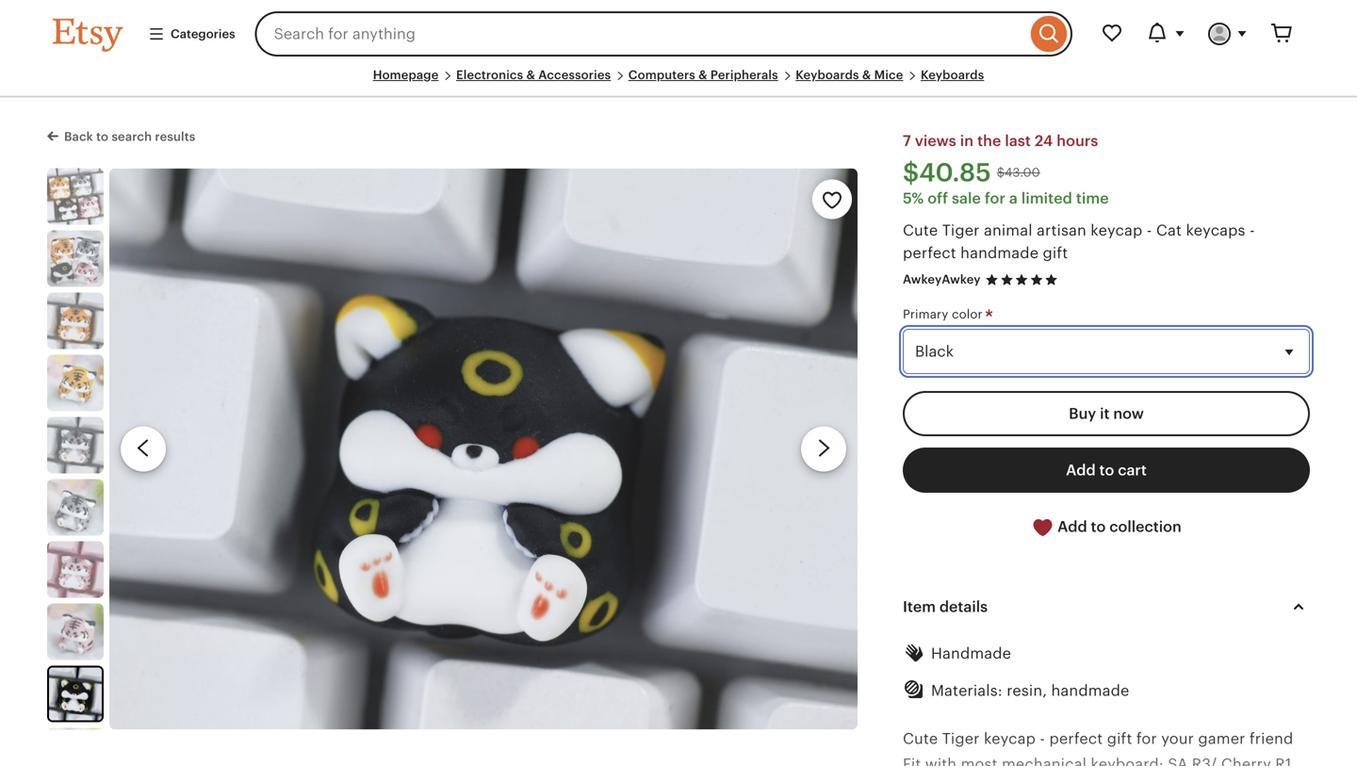 Task type: describe. For each thing, give the bounding box(es) containing it.
tiger for keycap
[[943, 731, 980, 748]]

categories
[[171, 27, 235, 41]]

Search for anything text field
[[255, 11, 1027, 57]]

primary
[[903, 308, 949, 322]]

back to search results link
[[47, 126, 196, 145]]

hours
[[1057, 133, 1099, 150]]

none search field inside categories banner
[[255, 11, 1073, 57]]

cute tiger animal artisan keycap cat keycaps perfect yellow image
[[47, 293, 104, 350]]

back
[[64, 130, 93, 144]]

the
[[978, 133, 1002, 150]]

gift inside cute tiger animal artisan keycap - cat keycaps - perfect handmade gift
[[1043, 245, 1069, 262]]

computers & peripherals
[[629, 68, 779, 82]]

mice
[[875, 68, 904, 82]]

cute tiger animal artisan keycap - cat keycaps - perfect handmade gift
[[903, 222, 1256, 262]]

time
[[1077, 190, 1110, 207]]

materials: resin, handmade
[[932, 683, 1130, 700]]

categories button
[[134, 17, 250, 51]]

cat
[[1157, 222, 1183, 239]]

computers
[[629, 68, 696, 82]]

cute tiger animal artisan keycap cat keycaps perfect image 1 image
[[47, 168, 104, 225]]

24
[[1035, 133, 1054, 150]]

buy it now button
[[903, 391, 1311, 436]]

7 views in the last 24 hours
[[903, 133, 1099, 150]]

add for add to cart
[[1067, 462, 1096, 479]]

your
[[1162, 731, 1195, 748]]

details
[[940, 599, 988, 616]]

1 horizontal spatial -
[[1147, 222, 1153, 239]]

to for cart
[[1100, 462, 1115, 479]]

1 horizontal spatial gift
[[1108, 731, 1133, 748]]

cute tiger animal artisan keycap cat keycaps perfect image 8 image
[[47, 604, 104, 661]]

keyboards for keyboards link
[[921, 68, 985, 82]]

cute tiger animal artisan keycap cat keycaps perfect pink image
[[47, 542, 104, 599]]

keycap inside cute tiger animal artisan keycap - cat keycaps - perfect handmade gift
[[1091, 222, 1143, 239]]

& for keyboards
[[863, 68, 872, 82]]

accessories
[[539, 68, 611, 82]]

5%
[[903, 190, 924, 207]]

add to cart
[[1067, 462, 1148, 479]]

tiger for animal
[[943, 222, 980, 239]]

animal
[[984, 222, 1033, 239]]

primary color
[[903, 308, 987, 322]]

$40.85 $43.00
[[903, 158, 1041, 187]]

handmade inside cute tiger animal artisan keycap - cat keycaps - perfect handmade gift
[[961, 245, 1039, 262]]

add for add to collection
[[1058, 518, 1088, 535]]

keyboards link
[[921, 68, 985, 82]]

keyboards & mice
[[796, 68, 904, 82]]

peripherals
[[711, 68, 779, 82]]

a
[[1010, 190, 1018, 207]]

0 horizontal spatial -
[[1041, 731, 1046, 748]]

now
[[1114, 405, 1145, 422]]

$43.00
[[997, 166, 1041, 180]]

keyboards for keyboards & mice
[[796, 68, 860, 82]]

results
[[155, 130, 196, 144]]

1 vertical spatial for
[[1137, 731, 1158, 748]]

add to collection
[[1055, 518, 1182, 535]]

electronics & accessories link
[[456, 68, 611, 82]]

add to cart button
[[903, 448, 1311, 493]]

computers & peripherals link
[[629, 68, 779, 82]]

2 horizontal spatial -
[[1250, 222, 1256, 239]]



Task type: vqa. For each thing, say whether or not it's contained in the screenshot.
order
no



Task type: locate. For each thing, give the bounding box(es) containing it.
perfect
[[903, 245, 957, 262], [1050, 731, 1104, 748]]

gift
[[1043, 245, 1069, 262], [1108, 731, 1133, 748]]

keyboards left mice
[[796, 68, 860, 82]]

add down add to cart
[[1058, 518, 1088, 535]]

in
[[961, 133, 974, 150]]

1 horizontal spatial perfect
[[1050, 731, 1104, 748]]

1 horizontal spatial cute tiger animal artisan keycap cat keycaps perfect black image
[[109, 169, 858, 730]]

- right keycaps
[[1250, 222, 1256, 239]]

& right electronics
[[527, 68, 536, 82]]

for left your
[[1137, 731, 1158, 748]]

cart
[[1119, 462, 1148, 479]]

1 vertical spatial to
[[1100, 462, 1115, 479]]

collection
[[1110, 518, 1182, 535]]

1 horizontal spatial keycap
[[1091, 222, 1143, 239]]

1 vertical spatial handmade
[[1052, 683, 1130, 700]]

to inside back to search results link
[[96, 130, 109, 144]]

color
[[952, 308, 983, 322]]

buy
[[1070, 405, 1097, 422]]

1 vertical spatial keycap
[[984, 731, 1036, 748]]

awkeyawkey
[[903, 273, 981, 287]]

0 vertical spatial tiger
[[943, 222, 980, 239]]

back to search results
[[64, 130, 196, 144]]

buy it now
[[1070, 405, 1145, 422]]

to inside add to collection button
[[1092, 518, 1106, 535]]

handmade down animal
[[961, 245, 1039, 262]]

1 tiger from the top
[[943, 222, 980, 239]]

0 horizontal spatial for
[[985, 190, 1006, 207]]

friend
[[1250, 731, 1294, 748]]

cute for cute tiger keycap - perfect gift for your gamer friend
[[903, 731, 939, 748]]

1 horizontal spatial keyboards
[[921, 68, 985, 82]]

0 vertical spatial perfect
[[903, 245, 957, 262]]

materials:
[[932, 683, 1003, 700]]

handmade
[[961, 245, 1039, 262], [1052, 683, 1130, 700]]

keycap
[[1091, 222, 1143, 239], [984, 731, 1036, 748]]

1 vertical spatial perfect
[[1050, 731, 1104, 748]]

cute inside cute tiger animal artisan keycap - cat keycaps - perfect handmade gift
[[903, 222, 939, 239]]

1 cute from the top
[[903, 222, 939, 239]]

2 tiger from the top
[[943, 731, 980, 748]]

cute for cute tiger animal artisan keycap - cat keycaps - perfect handmade gift
[[903, 222, 939, 239]]

0 vertical spatial add
[[1067, 462, 1096, 479]]

views
[[915, 133, 957, 150]]

0 vertical spatial to
[[96, 130, 109, 144]]

0 horizontal spatial keycap
[[984, 731, 1036, 748]]

perfect inside cute tiger animal artisan keycap - cat keycaps - perfect handmade gift
[[903, 245, 957, 262]]

cute
[[903, 222, 939, 239], [903, 731, 939, 748]]

2 horizontal spatial &
[[863, 68, 872, 82]]

0 vertical spatial cute
[[903, 222, 939, 239]]

to for search
[[96, 130, 109, 144]]

keyboards & mice link
[[796, 68, 904, 82]]

last
[[1006, 133, 1032, 150]]

0 horizontal spatial &
[[527, 68, 536, 82]]

1 vertical spatial cute
[[903, 731, 939, 748]]

keycap down time
[[1091, 222, 1143, 239]]

item
[[903, 599, 936, 616]]

3 & from the left
[[863, 68, 872, 82]]

cute tiger keycap - perfect gift for your gamer friend
[[903, 731, 1294, 748]]

& left mice
[[863, 68, 872, 82]]

keyboards right mice
[[921, 68, 985, 82]]

- left the cat
[[1147, 222, 1153, 239]]

gift down artisan
[[1043, 245, 1069, 262]]

handmade up cute tiger keycap - perfect gift for your gamer friend
[[1052, 683, 1130, 700]]

0 horizontal spatial gift
[[1043, 245, 1069, 262]]

0 vertical spatial handmade
[[961, 245, 1039, 262]]

2 cute from the top
[[903, 731, 939, 748]]

0 horizontal spatial keyboards
[[796, 68, 860, 82]]

artisan
[[1037, 222, 1087, 239]]

handmade
[[932, 646, 1012, 663]]

- down materials: resin, handmade
[[1041, 731, 1046, 748]]

search
[[112, 130, 152, 144]]

electronics
[[456, 68, 524, 82]]

homepage link
[[373, 68, 439, 82]]

&
[[527, 68, 536, 82], [699, 68, 708, 82], [863, 68, 872, 82]]

menu bar
[[53, 68, 1305, 98]]

cute tiger animal artisan keycap cat keycaps perfect image 4 image
[[47, 355, 104, 412]]

off
[[928, 190, 949, 207]]

2 vertical spatial to
[[1092, 518, 1106, 535]]

1 horizontal spatial for
[[1137, 731, 1158, 748]]

menu bar containing homepage
[[53, 68, 1305, 98]]

cute tiger animal artisan keycap cat keycaps perfect black image
[[109, 169, 858, 730], [49, 668, 102, 721]]

perfect up "awkeyawkey" link
[[903, 245, 957, 262]]

1 horizontal spatial handmade
[[1052, 683, 1130, 700]]

add
[[1067, 462, 1096, 479], [1058, 518, 1088, 535]]

1 horizontal spatial &
[[699, 68, 708, 82]]

1 vertical spatial add
[[1058, 518, 1088, 535]]

cute tiger animal artisan keycap cat keycaps perfect image 2 image
[[47, 231, 104, 287]]

resin,
[[1007, 683, 1048, 700]]

to right back
[[96, 130, 109, 144]]

for
[[985, 190, 1006, 207], [1137, 731, 1158, 748]]

perfect down materials: resin, handmade
[[1050, 731, 1104, 748]]

tiger
[[943, 222, 980, 239], [943, 731, 980, 748]]

None search field
[[255, 11, 1073, 57]]

0 horizontal spatial perfect
[[903, 245, 957, 262]]

sale
[[952, 190, 982, 207]]

7
[[903, 133, 912, 150]]

it
[[1101, 405, 1110, 422]]

categories banner
[[19, 0, 1339, 68]]

2 keyboards from the left
[[921, 68, 985, 82]]

& for electronics
[[527, 68, 536, 82]]

keycap down "resin,"
[[984, 731, 1036, 748]]

$40.85
[[903, 158, 992, 187]]

1 vertical spatial tiger
[[943, 731, 980, 748]]

keycaps
[[1187, 222, 1246, 239]]

awkeyawkey link
[[903, 273, 981, 287]]

electronics & accessories
[[456, 68, 611, 82]]

-
[[1147, 222, 1153, 239], [1250, 222, 1256, 239], [1041, 731, 1046, 748]]

1 keyboards from the left
[[796, 68, 860, 82]]

1 & from the left
[[527, 68, 536, 82]]

1 vertical spatial gift
[[1108, 731, 1133, 748]]

tiger down materials:
[[943, 731, 980, 748]]

limited
[[1022, 190, 1073, 207]]

& right computers
[[699, 68, 708, 82]]

tiger inside cute tiger animal artisan keycap - cat keycaps - perfect handmade gift
[[943, 222, 980, 239]]

add left cart
[[1067, 462, 1096, 479]]

5% off sale for a limited time
[[903, 190, 1110, 207]]

& for computers
[[699, 68, 708, 82]]

add to collection button
[[903, 504, 1311, 551]]

for left a
[[985, 190, 1006, 207]]

tiger down sale
[[943, 222, 980, 239]]

0 vertical spatial gift
[[1043, 245, 1069, 262]]

to inside add to cart button
[[1100, 462, 1115, 479]]

0 horizontal spatial cute tiger animal artisan keycap cat keycaps perfect black image
[[49, 668, 102, 721]]

cute tiger animal artisan keycap cat keycaps perfect gray image
[[47, 417, 104, 474]]

item details button
[[886, 585, 1328, 630]]

0 vertical spatial keycap
[[1091, 222, 1143, 239]]

0 horizontal spatial handmade
[[961, 245, 1039, 262]]

to left collection
[[1092, 518, 1106, 535]]

0 vertical spatial for
[[985, 190, 1006, 207]]

homepage
[[373, 68, 439, 82]]

to left cart
[[1100, 462, 1115, 479]]

cute down the 5%
[[903, 222, 939, 239]]

cute down materials:
[[903, 731, 939, 748]]

gamer
[[1199, 731, 1246, 748]]

to
[[96, 130, 109, 144], [1100, 462, 1115, 479], [1092, 518, 1106, 535]]

to for collection
[[1092, 518, 1106, 535]]

2 & from the left
[[699, 68, 708, 82]]

keyboards
[[796, 68, 860, 82], [921, 68, 985, 82]]

gift left your
[[1108, 731, 1133, 748]]

item details
[[903, 599, 988, 616]]

cute tiger animal artisan keycap cat keycaps perfect image 6 image
[[47, 480, 104, 536]]



